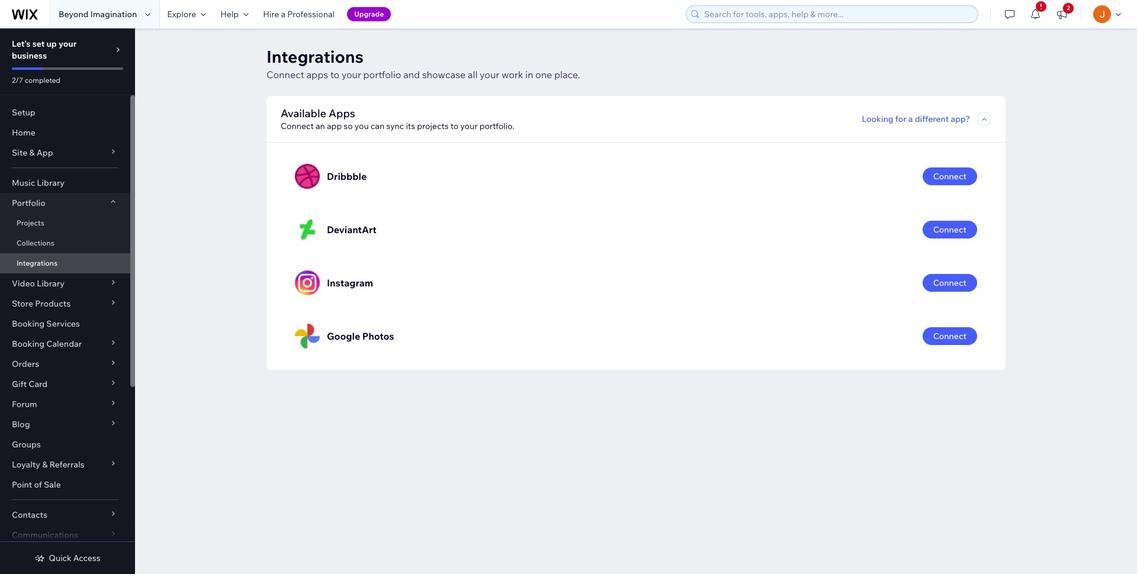 Task type: describe. For each thing, give the bounding box(es) containing it.
available
[[281, 107, 326, 120]]

available apps connect an app so you can sync its projects to your portfolio.
[[281, 107, 515, 132]]

of
[[34, 480, 42, 491]]

connect button for dribbble
[[923, 168, 978, 185]]

projects
[[17, 219, 44, 228]]

connect for instagram
[[934, 278, 967, 289]]

showcase
[[422, 69, 466, 81]]

orders button
[[0, 354, 130, 374]]

card
[[29, 379, 48, 390]]

library for music library
[[37, 178, 65, 188]]

integrations for integrations connect apps to your portfolio and showcase all your work in one place.
[[267, 46, 364, 67]]

to inside available apps connect an app so you can sync its projects to your portfolio.
[[451, 121, 459, 132]]

integrations link
[[0, 254, 130, 274]]

point of sale link
[[0, 475, 130, 495]]

& for site
[[29, 148, 35, 158]]

instagram
[[327, 277, 373, 289]]

projects link
[[0, 213, 130, 233]]

site
[[12, 148, 27, 158]]

set
[[32, 39, 45, 49]]

gift card
[[12, 379, 48, 390]]

looking for a different app? button
[[862, 114, 970, 124]]

place.
[[554, 69, 580, 81]]

referrals
[[49, 460, 84, 470]]

connect button for deviantart
[[923, 221, 978, 239]]

apps
[[307, 69, 328, 81]]

an
[[316, 121, 325, 132]]

your inside available apps connect an app so you can sync its projects to your portfolio.
[[461, 121, 478, 132]]

booking for booking services
[[12, 319, 45, 329]]

loyalty
[[12, 460, 40, 470]]

sale
[[44, 480, 61, 491]]

site & app button
[[0, 143, 130, 163]]

communications
[[12, 530, 78, 541]]

store
[[12, 299, 33, 309]]

products
[[35, 299, 71, 309]]

video library
[[12, 278, 65, 289]]

loyalty & referrals
[[12, 460, 84, 470]]

google photos
[[327, 331, 394, 342]]

connect button for google photos
[[923, 328, 978, 345]]

business
[[12, 50, 47, 61]]

for
[[896, 114, 907, 124]]

music
[[12, 178, 35, 188]]

music library link
[[0, 173, 130, 193]]

store products
[[12, 299, 71, 309]]

hire a professional
[[263, 9, 335, 20]]

home link
[[0, 123, 130, 143]]

hire
[[263, 9, 279, 20]]

booking calendar
[[12, 339, 82, 350]]

apps
[[329, 107, 355, 120]]

library for video library
[[37, 278, 65, 289]]

integrations for integrations
[[17, 259, 57, 268]]

can
[[371, 121, 385, 132]]

gift
[[12, 379, 27, 390]]

projects
[[417, 121, 449, 132]]

2/7 completed
[[12, 76, 60, 85]]

blog
[[12, 419, 30, 430]]

all
[[468, 69, 478, 81]]

booking calendar button
[[0, 334, 130, 354]]

booking services
[[12, 319, 80, 329]]

your left portfolio
[[342, 69, 361, 81]]

forum button
[[0, 395, 130, 415]]

portfolio
[[12, 198, 45, 209]]

completed
[[25, 76, 60, 85]]

let's
[[12, 39, 31, 49]]

portfolio
[[364, 69, 401, 81]]

2/7
[[12, 76, 23, 85]]

& for loyalty
[[42, 460, 48, 470]]

portfolio.
[[480, 121, 515, 132]]

deviantart
[[327, 224, 377, 236]]

contacts button
[[0, 505, 130, 526]]

so
[[344, 121, 353, 132]]

access
[[73, 553, 101, 564]]

booking services link
[[0, 314, 130, 334]]

beyond imagination
[[59, 9, 137, 20]]



Task type: vqa. For each thing, say whether or not it's contained in the screenshot.
to inside Available Apps Connect An App So You Can Sync Its Projects To Your Portfolio.
yes



Task type: locate. For each thing, give the bounding box(es) containing it.
0 vertical spatial integrations
[[267, 46, 364, 67]]

Search for tools, apps, help & more... field
[[701, 6, 975, 23]]

0 vertical spatial a
[[281, 9, 286, 20]]

0 vertical spatial &
[[29, 148, 35, 158]]

4 connect button from the top
[[923, 328, 978, 345]]

connect for dribbble
[[934, 171, 967, 182]]

your left portfolio.
[[461, 121, 478, 132]]

app
[[327, 121, 342, 132]]

imagination
[[90, 9, 137, 20]]

gift card button
[[0, 374, 130, 395]]

connect button for instagram
[[923, 274, 978, 292]]

connect button
[[923, 168, 978, 185], [923, 221, 978, 239], [923, 274, 978, 292], [923, 328, 978, 345]]

google
[[327, 331, 360, 342]]

library
[[37, 178, 65, 188], [37, 278, 65, 289]]

a right for
[[909, 114, 913, 124]]

0 vertical spatial library
[[37, 178, 65, 188]]

hire a professional link
[[256, 0, 342, 28]]

0 horizontal spatial &
[[29, 148, 35, 158]]

its
[[406, 121, 415, 132]]

dribbble
[[327, 171, 367, 182]]

point of sale
[[12, 480, 61, 491]]

app
[[37, 148, 53, 158]]

home
[[12, 127, 35, 138]]

connect
[[267, 69, 304, 81], [281, 121, 314, 132], [934, 171, 967, 182], [934, 225, 967, 235], [934, 278, 967, 289], [934, 331, 967, 342]]

1 connect button from the top
[[923, 168, 978, 185]]

1 horizontal spatial to
[[451, 121, 459, 132]]

integrations up apps
[[267, 46, 364, 67]]

point
[[12, 480, 32, 491]]

in
[[526, 69, 533, 81]]

library inside video library dropdown button
[[37, 278, 65, 289]]

setup link
[[0, 102, 130, 123]]

1 horizontal spatial a
[[909, 114, 913, 124]]

your inside let's set up your business
[[59, 39, 77, 49]]

library up products at the bottom left
[[37, 278, 65, 289]]

to right projects
[[451, 121, 459, 132]]

help button
[[213, 0, 256, 28]]

2 booking from the top
[[12, 339, 45, 350]]

communications button
[[0, 526, 130, 546]]

a
[[281, 9, 286, 20], [909, 114, 913, 124]]

1 vertical spatial to
[[451, 121, 459, 132]]

integrations connect apps to your portfolio and showcase all your work in one place.
[[267, 46, 580, 81]]

1 booking from the top
[[12, 319, 45, 329]]

groups link
[[0, 435, 130, 455]]

booking inside popup button
[[12, 339, 45, 350]]

and
[[403, 69, 420, 81]]

services
[[46, 319, 80, 329]]

your right all
[[480, 69, 500, 81]]

2 connect button from the top
[[923, 221, 978, 239]]

one
[[536, 69, 552, 81]]

app?
[[951, 114, 970, 124]]

different
[[915, 114, 949, 124]]

integrations inside integrations connect apps to your portfolio and showcase all your work in one place.
[[267, 46, 364, 67]]

1 vertical spatial library
[[37, 278, 65, 289]]

looking for a different app?
[[862, 114, 970, 124]]

booking for booking calendar
[[12, 339, 45, 350]]

booking up orders
[[12, 339, 45, 350]]

work
[[502, 69, 523, 81]]

professional
[[287, 9, 335, 20]]

forum
[[12, 399, 37, 410]]

contacts
[[12, 510, 47, 521]]

upgrade
[[354, 9, 384, 18]]

library inside music library link
[[37, 178, 65, 188]]

& right loyalty
[[42, 460, 48, 470]]

connect for google photos
[[934, 331, 967, 342]]

collections
[[17, 239, 54, 248]]

loyalty & referrals button
[[0, 455, 130, 475]]

1 vertical spatial integrations
[[17, 259, 57, 268]]

to right apps
[[330, 69, 340, 81]]

your right up
[[59, 39, 77, 49]]

2 library from the top
[[37, 278, 65, 289]]

quick
[[49, 553, 71, 564]]

explore
[[167, 9, 196, 20]]

connect inside available apps connect an app so you can sync its projects to your portfolio.
[[281, 121, 314, 132]]

3 connect button from the top
[[923, 274, 978, 292]]

& right site
[[29, 148, 35, 158]]

library up portfolio 'popup button'
[[37, 178, 65, 188]]

let's set up your business
[[12, 39, 77, 61]]

booking down store on the bottom left
[[12, 319, 45, 329]]

beyond
[[59, 9, 88, 20]]

connect inside integrations connect apps to your portfolio and showcase all your work in one place.
[[267, 69, 304, 81]]

store products button
[[0, 294, 130, 314]]

orders
[[12, 359, 39, 370]]

1 horizontal spatial &
[[42, 460, 48, 470]]

booking
[[12, 319, 45, 329], [12, 339, 45, 350]]

integrations
[[267, 46, 364, 67], [17, 259, 57, 268]]

music library
[[12, 178, 65, 188]]

blog button
[[0, 415, 130, 435]]

upgrade button
[[347, 7, 391, 21]]

0 horizontal spatial a
[[281, 9, 286, 20]]

video
[[12, 278, 35, 289]]

to inside integrations connect apps to your portfolio and showcase all your work in one place.
[[330, 69, 340, 81]]

sync
[[386, 121, 404, 132]]

1 horizontal spatial integrations
[[267, 46, 364, 67]]

your
[[59, 39, 77, 49], [342, 69, 361, 81], [480, 69, 500, 81], [461, 121, 478, 132]]

you
[[355, 121, 369, 132]]

a right hire
[[281, 9, 286, 20]]

0 horizontal spatial to
[[330, 69, 340, 81]]

sidebar element
[[0, 28, 135, 575]]

setup
[[12, 107, 35, 118]]

2
[[1067, 4, 1070, 12]]

quick access
[[49, 553, 101, 564]]

site & app
[[12, 148, 53, 158]]

looking
[[862, 114, 894, 124]]

integrations down collections
[[17, 259, 57, 268]]

0 vertical spatial to
[[330, 69, 340, 81]]

quick access button
[[35, 553, 101, 564]]

collections link
[[0, 233, 130, 254]]

1 vertical spatial a
[[909, 114, 913, 124]]

photos
[[362, 331, 394, 342]]

1 vertical spatial &
[[42, 460, 48, 470]]

integrations inside sidebar 'element'
[[17, 259, 57, 268]]

1 library from the top
[[37, 178, 65, 188]]

connect for deviantart
[[934, 225, 967, 235]]

groups
[[12, 440, 41, 450]]

1 vertical spatial booking
[[12, 339, 45, 350]]

portfolio button
[[0, 193, 130, 213]]

2 button
[[1049, 0, 1075, 28]]

0 vertical spatial booking
[[12, 319, 45, 329]]

help
[[221, 9, 239, 20]]

0 horizontal spatial integrations
[[17, 259, 57, 268]]

up
[[47, 39, 57, 49]]



